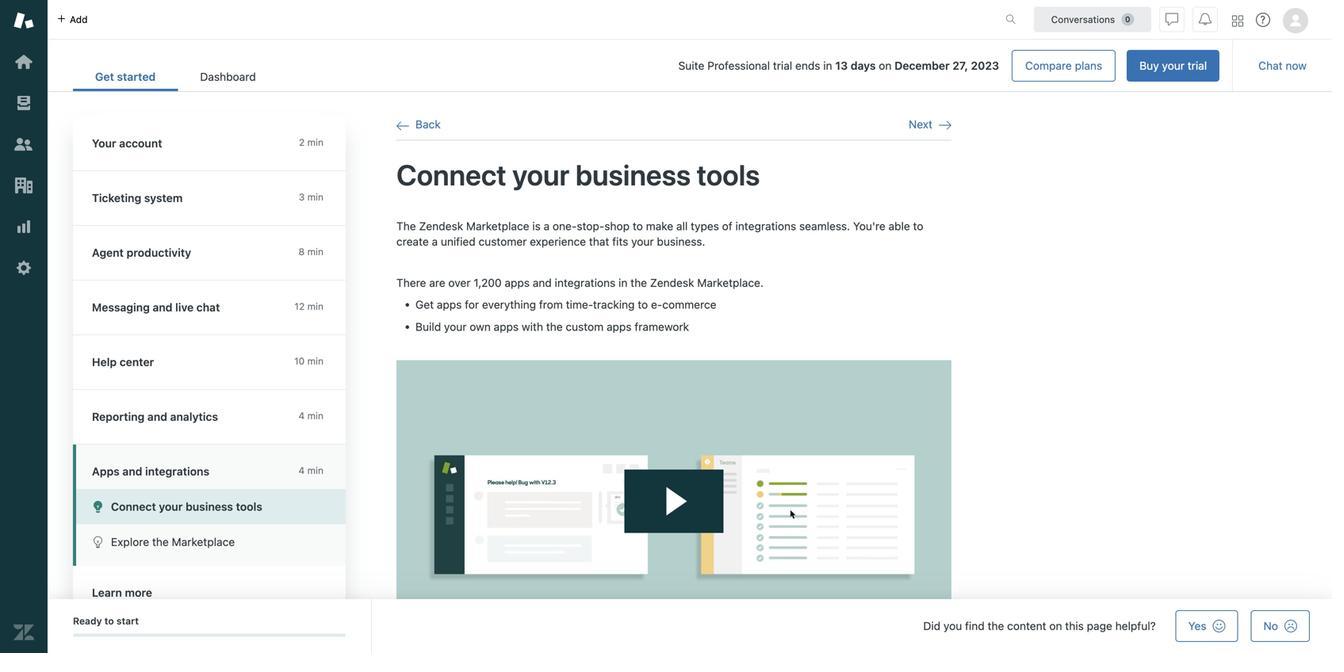 Task type: vqa. For each thing, say whether or not it's contained in the screenshot.
second "MINUTES" from the left
no



Task type: describe. For each thing, give the bounding box(es) containing it.
apps up the everything
[[505, 276, 530, 289]]

conversations button
[[1035, 7, 1152, 32]]

help center
[[92, 356, 154, 369]]

min for your account
[[308, 137, 324, 148]]

2023
[[972, 59, 1000, 72]]

13
[[836, 59, 848, 72]]

4 min for analytics
[[299, 411, 324, 422]]

build
[[416, 320, 441, 334]]

apps and integrations heading
[[73, 445, 346, 490]]

min for help center
[[308, 356, 324, 367]]

you
[[944, 620, 963, 633]]

next button
[[909, 117, 952, 132]]

center
[[120, 356, 154, 369]]

8
[[299, 246, 305, 257]]

customer
[[479, 235, 527, 248]]

with
[[522, 320, 543, 334]]

explore the marketplace
[[111, 536, 235, 549]]

fits
[[613, 235, 629, 248]]

suite
[[679, 59, 705, 72]]

your up the explore the marketplace at left
[[159, 501, 183, 514]]

learn more button
[[73, 566, 343, 620]]

agent productivity
[[92, 246, 191, 259]]

min for apps and integrations
[[308, 465, 324, 476]]

no button
[[1252, 611, 1311, 643]]

dashboard tab
[[178, 62, 278, 91]]

27,
[[953, 59, 969, 72]]

reporting
[[92, 411, 145, 424]]

buy
[[1140, 59, 1160, 72]]

did
[[924, 620, 941, 633]]

own
[[470, 320, 491, 334]]

3
[[299, 192, 305, 203]]

1 vertical spatial a
[[432, 235, 438, 248]]

your right buy
[[1163, 59, 1185, 72]]

ready to start
[[73, 616, 139, 627]]

reporting image
[[13, 217, 34, 237]]

of
[[723, 220, 733, 233]]

to right shop
[[633, 220, 643, 233]]

to left start
[[105, 616, 114, 627]]

your inside content-title region
[[513, 158, 570, 191]]

region containing the zendesk marketplace is a one-stop-shop to make all types of integrations seamless. you're able to create a unified customer experience that fits your business.
[[397, 219, 952, 654]]

unified
[[441, 235, 476, 248]]

0 vertical spatial in
[[824, 59, 833, 72]]

plans
[[1076, 59, 1103, 72]]

0 vertical spatial a
[[544, 220, 550, 233]]

suite professional trial ends in 13 days on december 27, 2023
[[679, 59, 1000, 72]]

1 vertical spatial in
[[619, 276, 628, 289]]

connect inside content-title region
[[397, 158, 507, 191]]

framework
[[635, 320, 690, 334]]

the zendesk marketplace is a one-stop-shop to make all types of integrations seamless. you're able to create a unified customer experience that fits your business.
[[397, 220, 924, 248]]

one-
[[553, 220, 577, 233]]

everything
[[482, 298, 536, 311]]

help
[[92, 356, 117, 369]]

started
[[117, 70, 156, 83]]

yes button
[[1176, 611, 1239, 643]]

chat
[[197, 301, 220, 314]]

4 for apps and integrations
[[299, 465, 305, 476]]

marketplace for zendesk
[[466, 220, 530, 233]]

progress-bar progress bar
[[73, 634, 346, 637]]

your inside the zendesk marketplace is a one-stop-shop to make all types of integrations seamless. you're able to create a unified customer experience that fits your business.
[[632, 235, 654, 248]]

create
[[397, 235, 429, 248]]

add button
[[48, 0, 97, 39]]

apps down the everything
[[494, 320, 519, 334]]

productivity
[[127, 246, 191, 259]]

2
[[299, 137, 305, 148]]

account
[[119, 137, 162, 150]]

apps left for
[[437, 298, 462, 311]]

days
[[851, 59, 876, 72]]

seamless.
[[800, 220, 851, 233]]

integrations inside heading
[[145, 465, 210, 478]]

min for ticketing system
[[308, 192, 324, 203]]

there are over 1,200 apps and integrations in the zendesk marketplace.
[[397, 276, 764, 289]]

0 horizontal spatial on
[[879, 59, 892, 72]]

views image
[[13, 93, 34, 113]]

to right able
[[914, 220, 924, 233]]

min for reporting and analytics
[[308, 411, 324, 422]]

messaging and live chat
[[92, 301, 220, 314]]

chat now button
[[1247, 50, 1320, 82]]

all
[[677, 220, 688, 233]]

compare
[[1026, 59, 1073, 72]]

ticketing system
[[92, 192, 183, 205]]

integrations inside the zendesk marketplace is a one-stop-shop to make all types of integrations seamless. you're able to create a unified customer experience that fits your business.
[[736, 220, 797, 233]]

1,200
[[474, 276, 502, 289]]

stop-
[[577, 220, 605, 233]]

video element
[[397, 360, 952, 654]]

did you find the content on this page helpful?
[[924, 620, 1157, 633]]

helpful?
[[1116, 620, 1157, 633]]

professional
[[708, 59, 770, 72]]

december
[[895, 59, 950, 72]]

your left 'own'
[[444, 320, 467, 334]]

and for messaging and live chat
[[153, 301, 173, 314]]

2 min
[[299, 137, 324, 148]]

able
[[889, 220, 911, 233]]

the inside button
[[152, 536, 169, 549]]

business inside connect your business tools button
[[186, 501, 233, 514]]

your account
[[92, 137, 162, 150]]

apps and integrations
[[92, 465, 210, 478]]

live
[[175, 301, 194, 314]]

explore
[[111, 536, 149, 549]]

zendesk support image
[[13, 10, 34, 31]]

from
[[539, 298, 563, 311]]

organizations image
[[13, 175, 34, 196]]

10
[[294, 356, 305, 367]]

conversations
[[1052, 14, 1116, 25]]

apps down tracking
[[607, 320, 632, 334]]

12 min
[[295, 301, 324, 312]]



Task type: locate. For each thing, give the bounding box(es) containing it.
time-
[[566, 298, 593, 311]]

0 vertical spatial 4
[[299, 411, 305, 422]]

0 vertical spatial connect your business tools
[[397, 158, 760, 191]]

main element
[[0, 0, 48, 654]]

get for get started
[[95, 70, 114, 83]]

integrations up connect your business tools button
[[145, 465, 210, 478]]

ready
[[73, 616, 102, 627]]

marketplace up customer
[[466, 220, 530, 233]]

there
[[397, 276, 426, 289]]

tracking
[[593, 298, 635, 311]]

4 min inside apps and integrations heading
[[299, 465, 324, 476]]

and left live
[[153, 301, 173, 314]]

tab list
[[73, 62, 278, 91]]

notifications image
[[1200, 13, 1212, 26]]

region
[[397, 219, 952, 654]]

and left analytics
[[147, 411, 167, 424]]

3 min
[[299, 192, 324, 203]]

no
[[1264, 620, 1279, 633]]

marketplace inside the zendesk marketplace is a one-stop-shop to make all types of integrations seamless. you're able to create a unified customer experience that fits your business.
[[466, 220, 530, 233]]

page
[[1088, 620, 1113, 633]]

find
[[966, 620, 985, 633]]

shop
[[605, 220, 630, 233]]

marketplace for the
[[172, 536, 235, 549]]

4 min for integrations
[[299, 465, 324, 476]]

tools inside button
[[236, 501, 263, 514]]

1 horizontal spatial marketplace
[[466, 220, 530, 233]]

start
[[117, 616, 139, 627]]

1 vertical spatial integrations
[[555, 276, 616, 289]]

get up build
[[416, 298, 434, 311]]

zendesk inside the zendesk marketplace is a one-stop-shop to make all types of integrations seamless. you're able to create a unified customer experience that fits your business.
[[419, 220, 463, 233]]

reporting and analytics
[[92, 411, 218, 424]]

4 inside apps and integrations heading
[[299, 465, 305, 476]]

zendesk up e-
[[650, 276, 695, 289]]

1 horizontal spatial connect
[[397, 158, 507, 191]]

that
[[589, 235, 610, 248]]

0 vertical spatial zendesk
[[419, 220, 463, 233]]

to
[[633, 220, 643, 233], [914, 220, 924, 233], [638, 298, 648, 311], [105, 616, 114, 627]]

on
[[879, 59, 892, 72], [1050, 620, 1063, 633]]

6 min from the top
[[308, 411, 324, 422]]

button displays agent's chat status as invisible. image
[[1166, 13, 1179, 26]]

8 min
[[299, 246, 324, 257]]

in up tracking
[[619, 276, 628, 289]]

trial
[[1188, 59, 1208, 72], [773, 59, 793, 72]]

dashboard
[[200, 70, 256, 83]]

0 vertical spatial 4 min
[[299, 411, 324, 422]]

1 horizontal spatial trial
[[1188, 59, 1208, 72]]

yes
[[1189, 620, 1207, 633]]

min for messaging and live chat
[[308, 301, 324, 312]]

1 vertical spatial get
[[416, 298, 434, 311]]

a
[[544, 220, 550, 233], [432, 235, 438, 248]]

zendesk up unified
[[419, 220, 463, 233]]

in left 13
[[824, 59, 833, 72]]

0 horizontal spatial marketplace
[[172, 536, 235, 549]]

the
[[397, 220, 416, 233]]

0 horizontal spatial tools
[[236, 501, 263, 514]]

tools up of
[[697, 158, 760, 191]]

1 4 min from the top
[[299, 411, 324, 422]]

4 min
[[299, 411, 324, 422], [299, 465, 324, 476]]

1 horizontal spatial zendesk
[[650, 276, 695, 289]]

next
[[909, 118, 933, 131]]

4 min from the top
[[308, 301, 324, 312]]

0 horizontal spatial connect
[[111, 501, 156, 514]]

1 vertical spatial tools
[[236, 501, 263, 514]]

2 vertical spatial integrations
[[145, 465, 210, 478]]

a right is in the left top of the page
[[544, 220, 550, 233]]

min
[[308, 137, 324, 148], [308, 192, 324, 203], [308, 246, 324, 257], [308, 301, 324, 312], [308, 356, 324, 367], [308, 411, 324, 422], [308, 465, 324, 476]]

integrations up time-
[[555, 276, 616, 289]]

are
[[429, 276, 446, 289]]

0 vertical spatial tools
[[697, 158, 760, 191]]

the right explore
[[152, 536, 169, 549]]

admin image
[[13, 258, 34, 278]]

on right days
[[879, 59, 892, 72]]

0 vertical spatial marketplace
[[466, 220, 530, 233]]

0 vertical spatial business
[[576, 158, 691, 191]]

1 horizontal spatial a
[[544, 220, 550, 233]]

marketplace inside button
[[172, 536, 235, 549]]

0 vertical spatial integrations
[[736, 220, 797, 233]]

build your own apps with the custom apps framework
[[416, 320, 690, 334]]

compare plans button
[[1012, 50, 1116, 82]]

tab list containing get started
[[73, 62, 278, 91]]

chat
[[1259, 59, 1283, 72]]

and for reporting and analytics
[[147, 411, 167, 424]]

apps
[[92, 465, 120, 478]]

trial down notifications icon
[[1188, 59, 1208, 72]]

0 vertical spatial on
[[879, 59, 892, 72]]

over
[[449, 276, 471, 289]]

business inside content-title region
[[576, 158, 691, 191]]

trial for your
[[1188, 59, 1208, 72]]

min for agent productivity
[[308, 246, 324, 257]]

1 vertical spatial 4
[[299, 465, 305, 476]]

a right create
[[432, 235, 438, 248]]

explore the marketplace button
[[76, 525, 346, 560]]

agent
[[92, 246, 124, 259]]

and for apps and integrations
[[122, 465, 142, 478]]

2 4 min from the top
[[299, 465, 324, 476]]

the up tracking
[[631, 276, 647, 289]]

connect your business tools button
[[76, 490, 346, 525]]

marketplace down connect your business tools button
[[172, 536, 235, 549]]

1 horizontal spatial connect your business tools
[[397, 158, 760, 191]]

1 horizontal spatial integrations
[[555, 276, 616, 289]]

tools inside content-title region
[[697, 158, 760, 191]]

add
[[70, 14, 88, 25]]

0 horizontal spatial integrations
[[145, 465, 210, 478]]

min inside apps and integrations heading
[[308, 465, 324, 476]]

trial left ends
[[773, 59, 793, 72]]

0 vertical spatial connect
[[397, 158, 507, 191]]

connect your business tools up stop-
[[397, 158, 760, 191]]

2 min from the top
[[308, 192, 324, 203]]

connect your business tools inside content-title region
[[397, 158, 760, 191]]

2 trial from the left
[[773, 59, 793, 72]]

compare plans
[[1026, 59, 1103, 72]]

you're
[[854, 220, 886, 233]]

0 horizontal spatial in
[[619, 276, 628, 289]]

video thumbnail image
[[397, 360, 952, 654], [397, 360, 952, 654]]

content
[[1008, 620, 1047, 633]]

1 vertical spatial 4 min
[[299, 465, 324, 476]]

tools up explore the marketplace button on the left bottom
[[236, 501, 263, 514]]

get for get apps for everything from time-tracking to e-commerce
[[416, 298, 434, 311]]

to left e-
[[638, 298, 648, 311]]

connect your business tools up the explore the marketplace at left
[[111, 501, 263, 514]]

0 horizontal spatial zendesk
[[419, 220, 463, 233]]

10 min
[[294, 356, 324, 367]]

section
[[291, 50, 1220, 82]]

your
[[1163, 59, 1185, 72], [513, 158, 570, 191], [632, 235, 654, 248], [444, 320, 467, 334], [159, 501, 183, 514]]

1 horizontal spatial on
[[1050, 620, 1063, 633]]

back button
[[397, 117, 441, 132]]

12
[[295, 301, 305, 312]]

get left started at the left of page
[[95, 70, 114, 83]]

1 trial from the left
[[1188, 59, 1208, 72]]

3 min from the top
[[308, 246, 324, 257]]

trial for professional
[[773, 59, 793, 72]]

connect your business tools
[[397, 158, 760, 191], [111, 501, 263, 514]]

2 4 from the top
[[299, 465, 305, 476]]

the right find
[[988, 620, 1005, 633]]

trial inside button
[[1188, 59, 1208, 72]]

and right apps
[[122, 465, 142, 478]]

footer
[[48, 600, 1333, 654]]

on left this
[[1050, 620, 1063, 633]]

connect inside button
[[111, 501, 156, 514]]

types
[[691, 220, 720, 233]]

1 vertical spatial zendesk
[[650, 276, 695, 289]]

0 horizontal spatial a
[[432, 235, 438, 248]]

business.
[[657, 235, 706, 248]]

this
[[1066, 620, 1085, 633]]

your up is in the left top of the page
[[513, 158, 570, 191]]

0 horizontal spatial business
[[186, 501, 233, 514]]

get started image
[[13, 52, 34, 72]]

in
[[824, 59, 833, 72], [619, 276, 628, 289]]

now
[[1286, 59, 1308, 72]]

0 horizontal spatial trial
[[773, 59, 793, 72]]

footer containing did you find the content on this page helpful?
[[48, 600, 1333, 654]]

business up shop
[[576, 158, 691, 191]]

tools
[[697, 158, 760, 191], [236, 501, 263, 514]]

zendesk image
[[13, 623, 34, 643]]

the right the 'with'
[[546, 320, 563, 334]]

connect
[[397, 158, 507, 191], [111, 501, 156, 514]]

and up from
[[533, 276, 552, 289]]

zendesk
[[419, 220, 463, 233], [650, 276, 695, 289]]

1 horizontal spatial get
[[416, 298, 434, 311]]

1 horizontal spatial in
[[824, 59, 833, 72]]

learn
[[92, 587, 122, 600]]

0 vertical spatial get
[[95, 70, 114, 83]]

5 min from the top
[[308, 356, 324, 367]]

learn more
[[92, 587, 152, 600]]

connect down back
[[397, 158, 507, 191]]

0 horizontal spatial get
[[95, 70, 114, 83]]

experience
[[530, 235, 586, 248]]

e-
[[651, 298, 663, 311]]

and inside heading
[[122, 465, 142, 478]]

0 horizontal spatial connect your business tools
[[111, 501, 263, 514]]

content-title region
[[397, 157, 952, 193]]

customers image
[[13, 134, 34, 155]]

section containing compare plans
[[291, 50, 1220, 82]]

your
[[92, 137, 116, 150]]

get help image
[[1257, 13, 1271, 27]]

1 horizontal spatial business
[[576, 158, 691, 191]]

back
[[416, 118, 441, 131]]

marketplace.
[[698, 276, 764, 289]]

1 vertical spatial connect
[[111, 501, 156, 514]]

1 vertical spatial connect your business tools
[[111, 501, 263, 514]]

4 for reporting and analytics
[[299, 411, 305, 422]]

7 min from the top
[[308, 465, 324, 476]]

get apps for everything from time-tracking to e-commerce
[[416, 298, 717, 311]]

1 vertical spatial on
[[1050, 620, 1063, 633]]

integrations right of
[[736, 220, 797, 233]]

4
[[299, 411, 305, 422], [299, 465, 305, 476]]

December 27, 2023 text field
[[895, 59, 1000, 72]]

1 horizontal spatial tools
[[697, 158, 760, 191]]

1 4 from the top
[[299, 411, 305, 422]]

1 min from the top
[[308, 137, 324, 148]]

make
[[646, 220, 674, 233]]

business up explore the marketplace button on the left bottom
[[186, 501, 233, 514]]

ticketing
[[92, 192, 141, 205]]

1 vertical spatial marketplace
[[172, 536, 235, 549]]

more
[[125, 587, 152, 600]]

is
[[533, 220, 541, 233]]

chat now
[[1259, 59, 1308, 72]]

2 horizontal spatial integrations
[[736, 220, 797, 233]]

zendesk products image
[[1233, 15, 1244, 27]]

your right fits
[[632, 235, 654, 248]]

1 vertical spatial business
[[186, 501, 233, 514]]

commerce
[[663, 298, 717, 311]]

connect your business tools inside connect your business tools button
[[111, 501, 263, 514]]

connect up explore
[[111, 501, 156, 514]]



